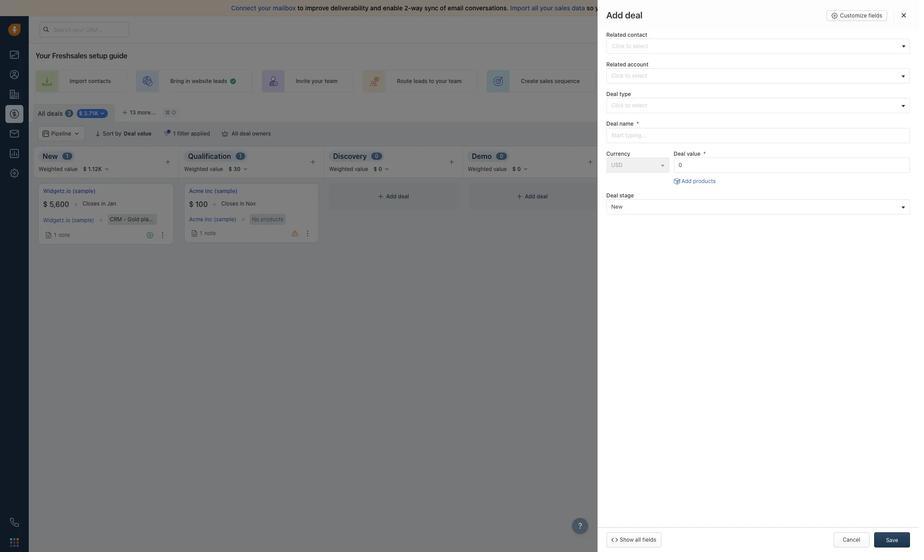 Task type: describe. For each thing, give the bounding box(es) containing it.
techcave (sample) link
[[612, 187, 661, 195]]

new button
[[607, 199, 911, 215]]

so
[[587, 4, 594, 12]]

usd
[[612, 162, 623, 168]]

closes in jan
[[83, 200, 116, 207]]

phone image
[[10, 518, 19, 527]]

customize fields
[[841, 12, 883, 19]]

techcave
[[612, 188, 636, 195]]

show all fields button
[[607, 533, 662, 548]]

1 acme inc (sample) from the top
[[189, 188, 238, 195]]

bring in website leads link
[[136, 70, 253, 93]]

sequence
[[555, 78, 580, 85]]

7
[[676, 200, 679, 207]]

click to select button for deal type
[[607, 98, 911, 113]]

start
[[649, 4, 663, 12]]

deal type
[[607, 91, 631, 98]]

route leads to your team
[[397, 78, 462, 85]]

explore plans link
[[745, 24, 790, 35]]

plan
[[141, 216, 152, 223]]

invite
[[296, 78, 310, 85]]

add deal for demo
[[525, 193, 548, 200]]

container_wx8msf4aqz5i3rn1 image down $ 100
[[191, 230, 198, 237]]

in for $ 100
[[240, 200, 244, 207]]

closes in nov
[[221, 200, 256, 207]]

2 leads from the left
[[414, 78, 428, 85]]

all deals 3
[[38, 109, 71, 117]]

(sample) up closes in nov
[[215, 188, 238, 195]]

* for deal name *
[[637, 121, 639, 127]]

1 leads from the left
[[213, 78, 227, 85]]

3,200
[[618, 200, 638, 209]]

contact
[[628, 31, 648, 38]]

demo
[[472, 152, 492, 160]]

add deal inside button
[[888, 108, 911, 115]]

2 team from the left
[[449, 78, 462, 85]]

website
[[192, 78, 212, 85]]

container_wx8msf4aqz5i3rn1 image down $ 5,600
[[45, 232, 52, 239]]

deal name *
[[607, 121, 639, 127]]

related contact
[[607, 31, 648, 38]]

plans
[[771, 26, 785, 33]]

1 note for $ 100
[[200, 230, 216, 237]]

* for deal value *
[[704, 150, 706, 157]]

to right mailbox
[[298, 4, 304, 12]]

all for deal
[[232, 130, 238, 137]]

all deals link
[[38, 109, 63, 118]]

pipeline
[[686, 78, 706, 85]]

show
[[620, 537, 634, 544]]

2-
[[405, 4, 411, 12]]

container_wx8msf4aqz5i3rn1 image inside the settings popup button
[[767, 108, 774, 115]]

13 more... button
[[117, 106, 161, 119]]

setup
[[89, 52, 107, 60]]

sales inside create sales sequence link
[[540, 78, 553, 85]]

(sample) down closes in nov
[[214, 216, 236, 223]]

2 acme inc (sample) from the top
[[189, 216, 236, 223]]

all inside button
[[636, 537, 641, 544]]

scratch.
[[680, 4, 704, 12]]

in left 21
[[710, 26, 714, 32]]

1 vertical spatial fields
[[643, 537, 657, 544]]

route leads to your team link
[[363, 70, 478, 93]]

your right invite on the top of page
[[312, 78, 323, 85]]

gold
[[128, 216, 139, 223]]

add deal button
[[876, 104, 915, 119]]

don't
[[608, 4, 624, 12]]

13
[[130, 109, 136, 116]]

your left data
[[540, 4, 553, 12]]

bring
[[170, 78, 184, 85]]

deals for import
[[837, 108, 851, 115]]

1 inside button
[[173, 130, 176, 137]]

closes for $ 100
[[221, 200, 238, 207]]

import contacts link
[[35, 70, 127, 93]]

click for deal
[[612, 102, 624, 109]]

⌘ o
[[165, 109, 176, 116]]

deal value *
[[674, 150, 706, 157]]

1 filter applied button
[[157, 126, 216, 142]]

connect your mailbox link
[[231, 4, 298, 12]]

1 widgetz.io (sample) link from the top
[[43, 187, 96, 195]]

way
[[411, 4, 423, 12]]

explore
[[750, 26, 769, 33]]

1 horizontal spatial fields
[[869, 12, 883, 19]]

deal for deal name *
[[607, 121, 618, 127]]

1 down all deal owners button
[[239, 153, 242, 160]]

cancel button
[[834, 533, 870, 548]]

note for $ 100
[[205, 230, 216, 237]]

filter
[[177, 130, 189, 137]]

0 horizontal spatial all
[[532, 4, 539, 12]]

create sales sequence
[[521, 78, 580, 85]]

up
[[650, 78, 656, 85]]

all deal owners button
[[216, 126, 277, 142]]

1 down '100' at the left
[[200, 230, 202, 237]]

import for import contacts
[[70, 78, 87, 85]]

1 acme inc (sample) link from the top
[[189, 187, 238, 195]]

click to select for account
[[612, 72, 648, 79]]

o
[[172, 109, 176, 116]]

Search your CRM... text field
[[40, 22, 129, 37]]

Search field
[[871, 126, 916, 142]]

0 for won
[[780, 153, 784, 160]]

$ 3,200
[[612, 200, 638, 209]]

(sample) up the closes in jan
[[73, 188, 96, 195]]

import deals button
[[807, 104, 856, 119]]

related account
[[607, 61, 649, 68]]

value
[[687, 150, 701, 157]]

1 note for $ 5,600
[[54, 232, 70, 239]]

phone element
[[5, 514, 23, 532]]

to left "start"
[[641, 4, 647, 12]]

save button
[[875, 533, 911, 548]]

1 widgetz.io (sample) from the top
[[43, 188, 96, 195]]

connect
[[231, 4, 256, 12]]

click to select button for related account
[[607, 68, 911, 84]]

related for related account
[[607, 61, 626, 68]]

you
[[596, 4, 606, 12]]

freshsales
[[52, 52, 87, 60]]

deal for deal type
[[607, 91, 618, 98]]

import for import deals
[[819, 108, 836, 115]]

add deal dialog
[[598, 0, 920, 553]]

(sample) right stage
[[638, 188, 661, 195]]

jan
[[107, 200, 116, 207]]

your right route
[[436, 78, 447, 85]]

deal for deal value *
[[674, 150, 686, 157]]

guide
[[109, 52, 127, 60]]

no products
[[252, 216, 284, 223]]

deliverability
[[331, 4, 369, 12]]

1 down 3
[[66, 153, 69, 160]]

what's new image
[[854, 27, 861, 33]]

name
[[620, 121, 634, 127]]

customize
[[841, 12, 867, 19]]

deals for all
[[47, 109, 63, 117]]

import all your sales data link
[[511, 4, 587, 12]]

of
[[440, 4, 446, 12]]



Task type: vqa. For each thing, say whether or not it's contained in the screenshot.
Explore
yes



Task type: locate. For each thing, give the bounding box(es) containing it.
import inside import deals button
[[819, 108, 836, 115]]

container_wx8msf4aqz5i3rn1 image down 'enter value' number field
[[801, 194, 808, 200]]

1 right negotiation
[[659, 153, 661, 160]]

1 vertical spatial products
[[261, 216, 284, 223]]

3 $ from the left
[[612, 200, 616, 209]]

0 horizontal spatial import
[[70, 78, 87, 85]]

0 horizontal spatial days
[[680, 200, 692, 207]]

type
[[620, 91, 631, 98]]

all right show
[[636, 537, 641, 544]]

$ for $ 3,200
[[612, 200, 616, 209]]

0 right discovery
[[375, 153, 379, 160]]

days right "7"
[[680, 200, 692, 207]]

2 related from the top
[[607, 61, 626, 68]]

*
[[637, 121, 639, 127], [704, 150, 706, 157]]

click to select down related account
[[612, 72, 648, 79]]

container_wx8msf4aqz5i3rn1 image inside bring in website leads link
[[230, 78, 237, 85]]

route
[[397, 78, 412, 85]]

add deal for won
[[810, 193, 833, 200]]

import inside import contacts link
[[70, 78, 87, 85]]

3 0 from the left
[[780, 153, 784, 160]]

2 click from the top
[[612, 102, 624, 109]]

settings button
[[763, 104, 802, 119]]

1 acme from the top
[[189, 188, 204, 195]]

save
[[887, 537, 899, 544]]

leads right website
[[213, 78, 227, 85]]

click down deal type
[[612, 102, 624, 109]]

all inside button
[[232, 130, 238, 137]]

0 horizontal spatial new
[[43, 152, 58, 160]]

Enter value number field
[[674, 158, 911, 173]]

click to select down type
[[612, 102, 648, 109]]

1 widgetz.io from the top
[[43, 188, 71, 195]]

2 widgetz.io (sample) from the top
[[43, 217, 94, 224]]

add deal
[[765, 78, 788, 85], [888, 108, 911, 115], [386, 193, 409, 200], [525, 193, 548, 200], [810, 193, 833, 200]]

1 vertical spatial select
[[632, 102, 648, 109]]

click to select button down click to select search field
[[607, 68, 911, 84]]

in for $ 3,200
[[670, 200, 674, 207]]

to down related account
[[626, 72, 631, 79]]

(sample) down the closes in jan
[[72, 217, 94, 224]]

lost
[[896, 152, 910, 160]]

$ down deal stage
[[612, 200, 616, 209]]

inc down '100' at the left
[[205, 216, 213, 223]]

negotiation
[[611, 152, 651, 160]]

currency
[[607, 150, 631, 157]]

$
[[43, 200, 48, 209], [189, 200, 194, 209], [612, 200, 616, 209]]

products inside add deal dialog
[[694, 178, 716, 185]]

note for $ 5,600
[[59, 232, 70, 239]]

container_wx8msf4aqz5i3rn1 image left filter
[[163, 131, 170, 137]]

sales left pipeline in the right top of the page
[[671, 78, 684, 85]]

0 vertical spatial import
[[511, 4, 530, 12]]

create sales sequence link
[[487, 70, 596, 93]]

2 select from the top
[[632, 102, 648, 109]]

to down type
[[626, 102, 631, 109]]

deal for deal stage
[[607, 192, 618, 199]]

your left mailbox
[[258, 4, 271, 12]]

products for add products
[[694, 178, 716, 185]]

1 vertical spatial inc
[[205, 216, 213, 223]]

0 horizontal spatial closes
[[83, 200, 100, 207]]

0 horizontal spatial $
[[43, 200, 48, 209]]

owners
[[252, 130, 271, 137]]

1 vertical spatial widgetz.io (sample) link
[[43, 217, 94, 224]]

2 widgetz.io (sample) link from the top
[[43, 217, 94, 224]]

1 related from the top
[[607, 31, 626, 38]]

in left "7"
[[670, 200, 674, 207]]

2 closes from the left
[[221, 200, 238, 207]]

0 right demo
[[500, 153, 504, 160]]

related for related contact
[[607, 31, 626, 38]]

0 vertical spatial select
[[632, 72, 648, 79]]

1 vertical spatial click to select button
[[607, 98, 911, 113]]

select for related account
[[632, 72, 648, 79]]

acme inc (sample) link
[[189, 187, 238, 195], [189, 216, 236, 223]]

acme inc (sample) link up '100' at the left
[[189, 187, 238, 195]]

select down account
[[632, 72, 648, 79]]

0 for demo
[[500, 153, 504, 160]]

closes left nov
[[221, 200, 238, 207]]

1 click from the top
[[612, 72, 624, 79]]

1 vertical spatial your
[[35, 52, 50, 60]]

2 $ from the left
[[189, 200, 194, 209]]

closes left jan
[[83, 200, 100, 207]]

0 vertical spatial widgetz.io (sample)
[[43, 188, 96, 195]]

add deal for discovery
[[386, 193, 409, 200]]

closes for $ 5,600
[[83, 200, 100, 207]]

your trial ends in 21 days
[[674, 26, 733, 32]]

1 vertical spatial acme inc (sample)
[[189, 216, 236, 223]]

set
[[639, 78, 648, 85]]

0 horizontal spatial 1 note
[[54, 232, 70, 239]]

0 vertical spatial widgetz.io
[[43, 188, 71, 195]]

1 horizontal spatial import
[[511, 4, 530, 12]]

acme inc (sample) up '100' at the left
[[189, 188, 238, 195]]

container_wx8msf4aqz5i3rn1 image
[[163, 131, 170, 137], [222, 131, 228, 137], [801, 194, 808, 200], [191, 230, 198, 237], [45, 232, 52, 239]]

email
[[448, 4, 464, 12]]

fields right show
[[643, 537, 657, 544]]

0 vertical spatial your
[[674, 26, 685, 32]]

$ 5,600
[[43, 200, 69, 209]]

select for deal type
[[632, 102, 648, 109]]

deal left stage
[[607, 192, 618, 199]]

your right up
[[658, 78, 669, 85]]

1 horizontal spatial all
[[232, 130, 238, 137]]

in
[[710, 26, 714, 32], [186, 78, 190, 85], [101, 200, 106, 207], [240, 200, 244, 207], [670, 200, 674, 207]]

acme up $ 100
[[189, 188, 204, 195]]

related
[[607, 31, 626, 38], [607, 61, 626, 68]]

0 vertical spatial widgetz.io (sample) link
[[43, 187, 96, 195]]

2 horizontal spatial import
[[819, 108, 836, 115]]

click down related account
[[612, 72, 624, 79]]

widgetz.io up $ 5,600
[[43, 188, 71, 195]]

0 vertical spatial *
[[637, 121, 639, 127]]

conversations.
[[465, 4, 509, 12]]

techcave (sample)
[[612, 188, 661, 195]]

1 vertical spatial related
[[607, 61, 626, 68]]

note down 5,600
[[59, 232, 70, 239]]

add deal link
[[731, 70, 804, 93]]

usd button
[[607, 158, 670, 173]]

inc up '100' at the left
[[205, 188, 213, 195]]

import deals group
[[807, 104, 871, 119]]

sales left data
[[555, 4, 570, 12]]

products right "no"
[[261, 216, 284, 223]]

products down value at right top
[[694, 178, 716, 185]]

all left 3
[[38, 109, 45, 117]]

1 horizontal spatial sales
[[555, 4, 570, 12]]

your freshsales setup guide
[[35, 52, 127, 60]]

sales inside set up your sales pipeline link
[[671, 78, 684, 85]]

Start typing... text field
[[607, 128, 911, 143]]

* right 'name'
[[637, 121, 639, 127]]

0 vertical spatial new
[[43, 152, 58, 160]]

1 horizontal spatial leads
[[414, 78, 428, 85]]

2 horizontal spatial 0
[[780, 153, 784, 160]]

new inside button
[[612, 204, 623, 210]]

1 vertical spatial all
[[636, 537, 641, 544]]

1 horizontal spatial products
[[694, 178, 716, 185]]

deal
[[625, 10, 643, 20]]

import right settings
[[819, 108, 836, 115]]

widgetz.io (sample) link up 5,600
[[43, 187, 96, 195]]

acme down $ 100
[[189, 216, 203, 223]]

trial
[[686, 26, 695, 32]]

import contacts
[[70, 78, 111, 85]]

0 vertical spatial acme inc (sample) link
[[189, 187, 238, 195]]

2 vertical spatial import
[[819, 108, 836, 115]]

1 down $ 5,600
[[54, 232, 56, 239]]

days right 21
[[722, 26, 733, 32]]

3 closes from the left
[[651, 200, 668, 207]]

1 horizontal spatial *
[[704, 150, 706, 157]]

settings
[[776, 108, 798, 115]]

0 horizontal spatial note
[[59, 232, 70, 239]]

1 horizontal spatial note
[[205, 230, 216, 237]]

1 click to select from the top
[[612, 72, 648, 79]]

new down deal stage
[[612, 204, 623, 210]]

0 for discovery
[[375, 153, 379, 160]]

1 vertical spatial import
[[70, 78, 87, 85]]

click to select for type
[[612, 102, 648, 109]]

2 horizontal spatial $
[[612, 200, 616, 209]]

cancel
[[843, 537, 861, 544]]

1 horizontal spatial your
[[674, 26, 685, 32]]

acme
[[189, 188, 204, 195], [189, 216, 203, 223]]

products for no products
[[261, 216, 284, 223]]

0 vertical spatial click
[[612, 72, 624, 79]]

$ left 5,600
[[43, 200, 48, 209]]

0 right won at the top right
[[780, 153, 784, 160]]

crm
[[110, 216, 122, 223]]

no
[[252, 216, 259, 223]]

100
[[195, 200, 208, 209]]

1 filter applied
[[173, 130, 210, 137]]

$ left '100' at the left
[[189, 200, 194, 209]]

2 horizontal spatial sales
[[671, 78, 684, 85]]

5,600
[[49, 200, 69, 209]]

set up your sales pipeline
[[639, 78, 706, 85]]

1 closes from the left
[[83, 200, 100, 207]]

0 vertical spatial all
[[38, 109, 45, 117]]

ends
[[697, 26, 708, 32]]

add inside button
[[888, 108, 898, 115]]

1 horizontal spatial 1 note
[[200, 230, 216, 237]]

0 horizontal spatial deals
[[47, 109, 63, 117]]

1 vertical spatial widgetz.io
[[43, 217, 70, 224]]

0 horizontal spatial your
[[35, 52, 50, 60]]

1 vertical spatial all
[[232, 130, 238, 137]]

1 vertical spatial acme inc (sample) link
[[189, 216, 236, 223]]

13 more...
[[130, 109, 156, 116]]

$ for $ 5,600
[[43, 200, 48, 209]]

contacts
[[88, 78, 111, 85]]

click to select button down add deal link
[[607, 98, 911, 113]]

1 inc from the top
[[205, 188, 213, 195]]

1 click to select button from the top
[[607, 68, 911, 84]]

widgetz.io (sample) link down 5,600
[[43, 217, 94, 224]]

have
[[625, 4, 639, 12]]

related down 'add'
[[607, 31, 626, 38]]

(sample) down $ 100
[[175, 216, 198, 223]]

all left data
[[532, 4, 539, 12]]

1 left filter
[[173, 130, 176, 137]]

2 acme from the top
[[189, 216, 203, 223]]

0 vertical spatial days
[[722, 26, 733, 32]]

enable
[[383, 4, 403, 12]]

create
[[521, 78, 539, 85]]

to right route
[[429, 78, 434, 85]]

acme inc (sample) link down '100' at the left
[[189, 216, 236, 223]]

sales right create
[[540, 78, 553, 85]]

0 horizontal spatial products
[[261, 216, 284, 223]]

invite your team
[[296, 78, 338, 85]]

note
[[205, 230, 216, 237], [59, 232, 70, 239]]

team
[[325, 78, 338, 85], [449, 78, 462, 85]]

fields
[[869, 12, 883, 19], [643, 537, 657, 544]]

0 horizontal spatial 0
[[375, 153, 379, 160]]

1 horizontal spatial team
[[449, 78, 462, 85]]

$ for $ 100
[[189, 200, 194, 209]]

in right bring
[[186, 78, 190, 85]]

2 inc from the top
[[205, 216, 213, 223]]

container_wx8msf4aqz5i3rn1 image
[[230, 78, 237, 85], [767, 108, 774, 115], [378, 194, 384, 200], [517, 194, 523, 200]]

1 vertical spatial new
[[612, 204, 623, 210]]

customize fields button
[[827, 10, 888, 21]]

0 horizontal spatial leads
[[213, 78, 227, 85]]

container_wx8msf4aqz5i3rn1 image right applied
[[222, 131, 228, 137]]

your for your freshsales setup guide
[[35, 52, 50, 60]]

2 widgetz.io from the top
[[43, 217, 70, 224]]

more...
[[137, 109, 156, 116]]

discovery
[[333, 152, 367, 160]]

2 horizontal spatial closes
[[651, 200, 668, 207]]

deal left value at right top
[[674, 150, 686, 157]]

your
[[258, 4, 271, 12], [540, 4, 553, 12], [312, 78, 323, 85], [436, 78, 447, 85], [658, 78, 669, 85]]

1 note down 5,600
[[54, 232, 70, 239]]

0 vertical spatial click to select
[[612, 72, 648, 79]]

⌘
[[165, 109, 170, 116]]

import left contacts
[[70, 78, 87, 85]]

0 horizontal spatial *
[[637, 121, 639, 127]]

crm - gold plan monthly (sample)
[[110, 216, 198, 223]]

1 $ from the left
[[43, 200, 48, 209]]

all for deals
[[38, 109, 45, 117]]

invite your team link
[[262, 70, 354, 93]]

sync
[[425, 4, 439, 12]]

0 horizontal spatial fields
[[643, 537, 657, 544]]

note down '100' at the left
[[205, 230, 216, 237]]

1 vertical spatial days
[[680, 200, 692, 207]]

Click to select search field
[[607, 39, 911, 54]]

1 note down '100' at the left
[[200, 230, 216, 237]]

freshworks switcher image
[[10, 539, 19, 548]]

2 click to select from the top
[[612, 102, 648, 109]]

$ 100
[[189, 200, 208, 209]]

21
[[715, 26, 720, 32]]

deal left 'name'
[[607, 121, 618, 127]]

inc
[[205, 188, 213, 195], [205, 216, 213, 223]]

container_wx8msf4aqz5i3rn1 image inside all deal owners button
[[222, 131, 228, 137]]

widgetz.io (sample) up 5,600
[[43, 188, 96, 195]]

and
[[370, 4, 381, 12]]

1 vertical spatial click
[[612, 102, 624, 109]]

0 vertical spatial fields
[[869, 12, 883, 19]]

1 vertical spatial acme
[[189, 216, 203, 223]]

in left jan
[[101, 200, 106, 207]]

0 vertical spatial related
[[607, 31, 626, 38]]

add products link
[[674, 177, 716, 185]]

0 vertical spatial products
[[694, 178, 716, 185]]

widgetz.io (sample) down 5,600
[[43, 217, 94, 224]]

0 vertical spatial click to select button
[[607, 68, 911, 84]]

add inside dialog
[[682, 178, 692, 185]]

acme inc (sample) down '100' at the left
[[189, 216, 236, 223]]

your left freshsales
[[35, 52, 50, 60]]

click to select button
[[607, 68, 911, 84], [607, 98, 911, 113]]

all left owners
[[232, 130, 238, 137]]

related left account
[[607, 61, 626, 68]]

1 horizontal spatial all
[[636, 537, 641, 544]]

all
[[38, 109, 45, 117], [232, 130, 238, 137]]

new down all deals link
[[43, 152, 58, 160]]

1 vertical spatial *
[[704, 150, 706, 157]]

1 horizontal spatial $
[[189, 200, 194, 209]]

closes in 7 days
[[651, 200, 692, 207]]

leads right route
[[414, 78, 428, 85]]

1 team from the left
[[325, 78, 338, 85]]

2 acme inc (sample) link from the top
[[189, 216, 236, 223]]

0 vertical spatial all
[[532, 4, 539, 12]]

add
[[607, 10, 623, 20]]

2 click to select button from the top
[[607, 98, 911, 113]]

deal stage
[[607, 192, 634, 199]]

1 select from the top
[[632, 72, 648, 79]]

click for related
[[612, 72, 624, 79]]

closes
[[83, 200, 100, 207], [221, 200, 238, 207], [651, 200, 668, 207]]

0 vertical spatial acme inc (sample)
[[189, 188, 238, 195]]

won
[[757, 152, 772, 160]]

0 vertical spatial inc
[[205, 188, 213, 195]]

2 0 from the left
[[500, 153, 504, 160]]

your for your trial ends in 21 days
[[674, 26, 685, 32]]

1 horizontal spatial closes
[[221, 200, 238, 207]]

widgetz.io down $ 5,600
[[43, 217, 70, 224]]

closes for $ 3,200
[[651, 200, 668, 207]]

mailbox
[[273, 4, 296, 12]]

import right conversations.
[[511, 4, 530, 12]]

0 vertical spatial acme
[[189, 188, 204, 195]]

your left trial
[[674, 26, 685, 32]]

improve
[[305, 4, 329, 12]]

select up 'name'
[[632, 102, 648, 109]]

1 horizontal spatial new
[[612, 204, 623, 210]]

1 vertical spatial click to select
[[612, 102, 648, 109]]

fields right customize
[[869, 12, 883, 19]]

3
[[67, 110, 71, 117]]

1 horizontal spatial days
[[722, 26, 733, 32]]

days
[[722, 26, 733, 32], [680, 200, 692, 207]]

0 horizontal spatial all
[[38, 109, 45, 117]]

show all fields
[[620, 537, 657, 544]]

in left nov
[[240, 200, 244, 207]]

in for $ 5,600
[[101, 200, 106, 207]]

0 horizontal spatial sales
[[540, 78, 553, 85]]

close image
[[902, 13, 907, 18]]

send email image
[[831, 26, 837, 33]]

container_wx8msf4aqz5i3rn1 image inside 1 filter applied button
[[163, 131, 170, 137]]

connect your mailbox to improve deliverability and enable 2-way sync of email conversations. import all your sales data so you don't have to start from scratch.
[[231, 4, 704, 12]]

deal left type
[[607, 91, 618, 98]]

1 horizontal spatial 0
[[500, 153, 504, 160]]

1 0 from the left
[[375, 153, 379, 160]]

1 horizontal spatial deals
[[837, 108, 851, 115]]

0 horizontal spatial team
[[325, 78, 338, 85]]

* right value at right top
[[704, 150, 706, 157]]

1 vertical spatial widgetz.io (sample)
[[43, 217, 94, 224]]

closes left "7"
[[651, 200, 668, 207]]

deals inside button
[[837, 108, 851, 115]]



